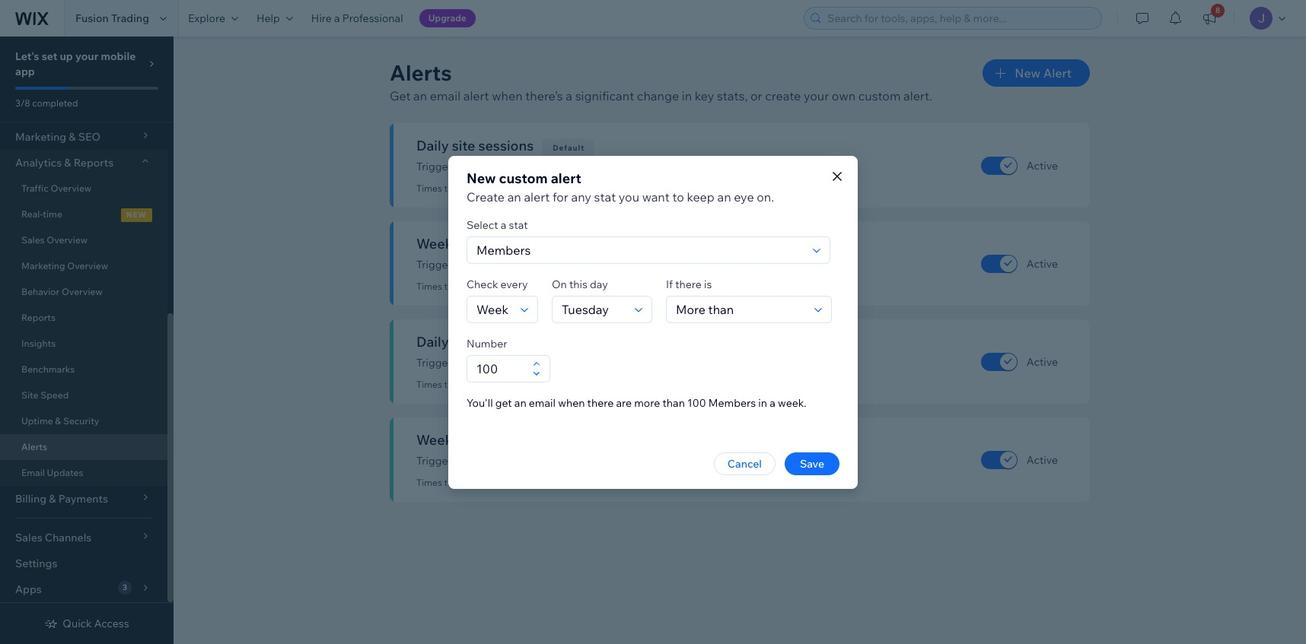 Task type: locate. For each thing, give the bounding box(es) containing it.
4 active from the top
[[1027, 453, 1058, 467]]

0 vertical spatial daily
[[562, 160, 585, 174]]

1 horizontal spatial alerts
[[390, 59, 452, 86]]

& for analytics
[[64, 156, 71, 170]]

3 never from the top
[[489, 379, 513, 391]]

1 daily from the top
[[416, 137, 449, 155]]

2 times from the top
[[416, 281, 442, 292]]

8 button
[[1193, 0, 1227, 37]]

overview down "analytics & reports" at the left top of page
[[51, 183, 92, 194]]

when left are at the bottom left of the page
[[558, 396, 585, 410]]

1 vertical spatial sales
[[500, 432, 532, 449]]

4 trigger: from the top
[[416, 455, 455, 468]]

1 triggered from the top
[[515, 183, 555, 194]]

when
[[492, 88, 523, 104], [558, 396, 585, 410]]

total down are at the bottom left of the page
[[599, 455, 621, 468]]

0 vertical spatial custom
[[859, 88, 901, 104]]

0 vertical spatial &
[[64, 156, 71, 170]]

daily down on this day 'field'
[[562, 356, 585, 370]]

times triggered: never triggered for daily total sales
[[416, 379, 555, 391]]

sessions for daily site sessions
[[479, 137, 534, 155]]

there's
[[525, 88, 563, 104]]

triggered:
[[444, 183, 487, 194], [444, 281, 487, 292], [444, 379, 487, 391], [444, 477, 487, 489]]

weekly
[[562, 258, 596, 272], [562, 455, 596, 468]]

custom inside alerts get an email alert when there's a significant change in key stats, or create your own custom alert.
[[859, 88, 901, 104]]

0 vertical spatial email
[[430, 88, 461, 104]]

never up the check every field
[[489, 281, 513, 292]]

If there is field
[[672, 297, 810, 322]]

insights
[[21, 338, 56, 349]]

1 vertical spatial sales.
[[624, 455, 651, 468]]

never down 'weekly total sales trigger: significant change in weekly total sales.'
[[489, 477, 513, 489]]

4 never from the top
[[489, 477, 513, 489]]

reports up traffic overview link
[[74, 156, 114, 170]]

1 vertical spatial alerts
[[21, 442, 47, 453]]

overview for marketing overview
[[67, 260, 108, 272]]

uptime & security
[[21, 416, 99, 427]]

0 vertical spatial weekly
[[416, 235, 464, 253]]

1 vertical spatial daily
[[416, 333, 449, 351]]

trading
[[111, 11, 149, 25]]

to
[[673, 189, 684, 204]]

there
[[675, 278, 702, 291], [587, 396, 614, 410]]

triggered: up select
[[444, 183, 487, 194]]

never up select a stat
[[489, 183, 513, 194]]

2 never from the top
[[489, 281, 513, 292]]

quick
[[63, 617, 92, 631]]

reports
[[74, 156, 114, 170], [21, 312, 56, 324]]

1 horizontal spatial when
[[558, 396, 585, 410]]

2 triggered: from the top
[[444, 281, 487, 292]]

1 vertical spatial custom
[[499, 169, 548, 187]]

sales. inside 'weekly total sales trigger: significant change in weekly total sales.'
[[624, 455, 651, 468]]

an left 'eye'
[[718, 189, 731, 204]]

site up day
[[599, 258, 617, 272]]

0 vertical spatial daily
[[416, 137, 449, 155]]

0 vertical spatial alert
[[463, 88, 489, 104]]

new
[[1015, 65, 1041, 81], [467, 169, 496, 187]]

an right get at the top left of the page
[[414, 88, 427, 104]]

0 horizontal spatial alerts
[[21, 442, 47, 453]]

2 weekly from the top
[[562, 455, 596, 468]]

0 vertical spatial when
[[492, 88, 523, 104]]

0 vertical spatial your
[[75, 49, 98, 63]]

when left there's
[[492, 88, 523, 104]]

0 horizontal spatial your
[[75, 49, 98, 63]]

2 vertical spatial alert
[[524, 189, 550, 204]]

select
[[467, 218, 498, 232]]

1 vertical spatial sessions
[[494, 235, 549, 253]]

alert left for
[[524, 189, 550, 204]]

stat
[[594, 189, 616, 204], [509, 218, 528, 232]]

overview for traffic overview
[[51, 183, 92, 194]]

1 vertical spatial reports
[[21, 312, 56, 324]]

default up trigger: significant change in daily site sessions.
[[553, 143, 585, 153]]

triggered for daily site sessions
[[515, 183, 555, 194]]

1 times triggered: never triggered from the top
[[416, 183, 555, 194]]

1 trigger: from the top
[[416, 160, 455, 174]]

2 daily from the top
[[416, 333, 449, 351]]

change down daily site sessions
[[511, 160, 548, 174]]

trigger: for weekly site sessions
[[416, 258, 455, 272]]

change down get
[[511, 455, 548, 468]]

1 horizontal spatial custom
[[859, 88, 901, 104]]

times triggered: never triggered for daily site sessions
[[416, 183, 555, 194]]

significant right there's
[[575, 88, 634, 104]]

overview up marketing overview
[[47, 235, 88, 246]]

1 vertical spatial email
[[529, 396, 556, 410]]

sessions. for daily site sessions
[[608, 160, 653, 174]]

let's set up your mobile app
[[15, 49, 136, 78]]

new inside new custom alert create an alert for any stat you want to keep an eye on.
[[467, 169, 496, 187]]

sales. up are at the bottom left of the page
[[613, 356, 640, 370]]

email updates
[[21, 467, 83, 479]]

daily
[[562, 160, 585, 174], [562, 356, 585, 370]]

alert
[[463, 88, 489, 104], [551, 169, 581, 187], [524, 189, 550, 204]]

overview for behavior overview
[[62, 286, 103, 298]]

analytics & reports button
[[0, 150, 168, 176]]

2 horizontal spatial alert
[[551, 169, 581, 187]]

sidebar element
[[0, 0, 174, 645]]

alerts inside sidebar element
[[21, 442, 47, 453]]

site
[[21, 390, 38, 401]]

& inside analytics & reports dropdown button
[[64, 156, 71, 170]]

1 active from the top
[[1027, 159, 1058, 172]]

an right get
[[515, 396, 527, 410]]

3 triggered: from the top
[[444, 379, 487, 391]]

email right get at the top left of the page
[[430, 88, 461, 104]]

new
[[126, 210, 147, 220]]

1 vertical spatial stat
[[509, 218, 528, 232]]

overview for sales overview
[[47, 235, 88, 246]]

stat right the any
[[594, 189, 616, 204]]

significant for daily site sessions
[[457, 160, 509, 174]]

reports inside reports link
[[21, 312, 56, 324]]

1 horizontal spatial stat
[[594, 189, 616, 204]]

alerts inside alerts get an email alert when there's a significant change in key stats, or create your own custom alert.
[[390, 59, 452, 86]]

& for uptime
[[55, 416, 61, 427]]

sales. down you'll get an email when there are more than 100 members in a week.
[[624, 455, 651, 468]]

sessions up trigger: significant change in daily site sessions.
[[479, 137, 534, 155]]

significant down number
[[457, 356, 509, 370]]

0 horizontal spatial &
[[55, 416, 61, 427]]

1 vertical spatial sessions.
[[619, 258, 664, 272]]

1 vertical spatial default
[[568, 241, 600, 251]]

sessions. for weekly site sessions
[[619, 258, 664, 272]]

times for daily site sessions
[[416, 183, 442, 194]]

your inside let's set up your mobile app
[[75, 49, 98, 63]]

1 horizontal spatial new
[[1015, 65, 1041, 81]]

weekly for weekly total sales trigger: significant change in weekly total sales.
[[416, 432, 464, 449]]

triggered down trigger: significant change in daily total sales.
[[515, 379, 555, 391]]

never up get
[[489, 379, 513, 391]]

significant inside alerts get an email alert when there's a significant change in key stats, or create your own custom alert.
[[575, 88, 634, 104]]

triggered down 'weekly total sales trigger: significant change in weekly total sales.'
[[515, 477, 555, 489]]

overview down sales overview link
[[67, 260, 108, 272]]

1 vertical spatial weekly
[[416, 432, 464, 449]]

sales inside 'weekly total sales trigger: significant change in weekly total sales.'
[[500, 432, 532, 449]]

email for alerts
[[430, 88, 461, 104]]

0 horizontal spatial alert
[[463, 88, 489, 104]]

active
[[1027, 159, 1058, 172], [1027, 257, 1058, 271], [1027, 355, 1058, 369], [1027, 453, 1058, 467]]

you'll get an email when there are more than 100 members in a week.
[[467, 396, 807, 410]]

real-
[[21, 209, 43, 220]]

change up every
[[511, 258, 548, 272]]

a right there's
[[566, 88, 573, 104]]

2 trigger: from the top
[[416, 258, 455, 272]]

access
[[94, 617, 129, 631]]

alerts link
[[0, 435, 168, 461]]

& up traffic overview
[[64, 156, 71, 170]]

marketing overview
[[21, 260, 108, 272]]

on
[[552, 278, 567, 291]]

2 active from the top
[[1027, 257, 1058, 271]]

triggered: for weekly site sessions
[[444, 281, 487, 292]]

security
[[63, 416, 99, 427]]

change for daily total sales
[[511, 356, 548, 370]]

change left key
[[637, 88, 679, 104]]

benchmarks
[[21, 364, 75, 375]]

1 horizontal spatial there
[[675, 278, 702, 291]]

0 horizontal spatial when
[[492, 88, 523, 104]]

significant down you'll
[[457, 455, 509, 468]]

active for daily site sessions
[[1027, 159, 1058, 172]]

never for daily total sales
[[489, 379, 513, 391]]

1 horizontal spatial email
[[529, 396, 556, 410]]

1 vertical spatial daily
[[562, 356, 585, 370]]

3 triggered from the top
[[515, 379, 555, 391]]

0 vertical spatial reports
[[74, 156, 114, 170]]

site
[[452, 137, 475, 155], [588, 160, 606, 174], [467, 235, 491, 253], [599, 258, 617, 272]]

your left own
[[804, 88, 829, 104]]

1 vertical spatial &
[[55, 416, 61, 427]]

every
[[501, 278, 528, 291]]

when inside alerts get an email alert when there's a significant change in key stats, or create your own custom alert.
[[492, 88, 523, 104]]

1 times from the top
[[416, 183, 442, 194]]

new inside button
[[1015, 65, 1041, 81]]

alerts for alerts
[[21, 442, 47, 453]]

stat inside new custom alert create an alert for any stat you want to keep an eye on.
[[594, 189, 616, 204]]

0 horizontal spatial custom
[[499, 169, 548, 187]]

custom up the create
[[499, 169, 548, 187]]

overview down marketing overview link
[[62, 286, 103, 298]]

alerts up the email on the left of the page
[[21, 442, 47, 453]]

3 trigger: from the top
[[416, 356, 455, 370]]

analytics
[[15, 156, 62, 170]]

email inside alerts get an email alert when there's a significant change in key stats, or create your own custom alert.
[[430, 88, 461, 104]]

0 vertical spatial sessions
[[479, 137, 534, 155]]

triggered
[[515, 183, 555, 194], [515, 281, 555, 292], [515, 379, 555, 391], [515, 477, 555, 489]]

stat right select
[[509, 218, 528, 232]]

email updates link
[[0, 461, 168, 487]]

times for weekly site sessions
[[416, 281, 442, 292]]

triggered down trigger: significant change in weekly site sessions. at the top of the page
[[515, 281, 555, 292]]

change up get
[[511, 356, 548, 370]]

times triggered: never triggered up the check every field
[[416, 281, 555, 292]]

times triggered: never triggered down 'weekly total sales trigger: significant change in weekly total sales.'
[[416, 477, 555, 489]]

your right up
[[75, 49, 98, 63]]

2 weekly from the top
[[416, 432, 464, 449]]

there right if
[[675, 278, 702, 291]]

new up the create
[[467, 169, 496, 187]]

0 horizontal spatial reports
[[21, 312, 56, 324]]

site speed
[[21, 390, 69, 401]]

0 vertical spatial sales
[[485, 333, 517, 351]]

0 vertical spatial default
[[553, 143, 585, 153]]

benchmarks link
[[0, 357, 168, 383]]

uptime & security link
[[0, 409, 168, 435]]

insights link
[[0, 331, 168, 357]]

1 horizontal spatial &
[[64, 156, 71, 170]]

number
[[467, 337, 508, 351]]

1 horizontal spatial alert
[[524, 189, 550, 204]]

0 vertical spatial alerts
[[390, 59, 452, 86]]

1 vertical spatial when
[[558, 396, 585, 410]]

significant up check in the left top of the page
[[457, 258, 509, 272]]

significant for weekly site sessions
[[457, 258, 509, 272]]

new alert button
[[983, 59, 1090, 87]]

1 weekly from the top
[[416, 235, 464, 253]]

your
[[75, 49, 98, 63], [804, 88, 829, 104]]

0 horizontal spatial stat
[[509, 218, 528, 232]]

alerts up get at the top left of the page
[[390, 59, 452, 86]]

2 times triggered: never triggered from the top
[[416, 281, 555, 292]]

default for weekly site sessions
[[568, 241, 600, 251]]

3 times triggered: never triggered from the top
[[416, 379, 555, 391]]

1 vertical spatial new
[[467, 169, 496, 187]]

daily for sessions
[[562, 160, 585, 174]]

2 daily from the top
[[562, 356, 585, 370]]

weekly inside 'weekly total sales trigger: significant change in weekly total sales.'
[[416, 432, 464, 449]]

alert.
[[904, 88, 933, 104]]

3 active from the top
[[1027, 355, 1058, 369]]

1 horizontal spatial your
[[804, 88, 829, 104]]

email
[[430, 88, 461, 104], [529, 396, 556, 410]]

weekly
[[416, 235, 464, 253], [416, 432, 464, 449]]

On this day field
[[557, 297, 630, 322]]

never for daily site sessions
[[489, 183, 513, 194]]

0 horizontal spatial new
[[467, 169, 496, 187]]

trigger: significant change in weekly site sessions.
[[416, 258, 664, 272]]

never
[[489, 183, 513, 194], [489, 281, 513, 292], [489, 379, 513, 391], [489, 477, 513, 489]]

hire
[[311, 11, 332, 25]]

new left the alert
[[1015, 65, 1041, 81]]

0 vertical spatial sessions.
[[608, 160, 653, 174]]

1 never from the top
[[489, 183, 513, 194]]

0 vertical spatial weekly
[[562, 258, 596, 272]]

triggered: down 'weekly total sales trigger: significant change in weekly total sales.'
[[444, 477, 487, 489]]

a left week.
[[770, 396, 776, 410]]

1 horizontal spatial reports
[[74, 156, 114, 170]]

3 times from the top
[[416, 379, 442, 391]]

sales up the number text field
[[485, 333, 517, 351]]

0 horizontal spatial there
[[587, 396, 614, 410]]

there left are at the bottom left of the page
[[587, 396, 614, 410]]

a right select
[[501, 218, 507, 232]]

significant down daily site sessions
[[457, 160, 509, 174]]

reports up insights
[[21, 312, 56, 324]]

an
[[414, 88, 427, 104], [508, 189, 521, 204], [718, 189, 731, 204], [515, 396, 527, 410]]

sales for weekly
[[500, 432, 532, 449]]

times triggered: never triggered up select
[[416, 183, 555, 194]]

significant
[[575, 88, 634, 104], [457, 160, 509, 174], [457, 258, 509, 272], [457, 356, 509, 370], [457, 455, 509, 468]]

new for custom
[[467, 169, 496, 187]]

custom right own
[[859, 88, 901, 104]]

or
[[751, 88, 763, 104]]

weekly for weekly site sessions
[[416, 235, 464, 253]]

0 vertical spatial there
[[675, 278, 702, 291]]

alert up daily site sessions
[[463, 88, 489, 104]]

1 vertical spatial there
[[587, 396, 614, 410]]

3/8
[[15, 97, 30, 109]]

triggered: up the check every field
[[444, 281, 487, 292]]

daily up the any
[[562, 160, 585, 174]]

1 triggered: from the top
[[444, 183, 487, 194]]

1 vertical spatial weekly
[[562, 455, 596, 468]]

times triggered: never triggered up you'll
[[416, 379, 555, 391]]

weekly site sessions
[[416, 235, 549, 253]]

& inside the uptime & security link
[[55, 416, 61, 427]]

1 vertical spatial alert
[[551, 169, 581, 187]]

in inside alerts get an email alert when there's a significant change in key stats, or create your own custom alert.
[[682, 88, 692, 104]]

sales down get
[[500, 432, 532, 449]]

more
[[634, 396, 660, 410]]

1 vertical spatial your
[[804, 88, 829, 104]]

0 vertical spatial stat
[[594, 189, 616, 204]]

a
[[334, 11, 340, 25], [566, 88, 573, 104], [501, 218, 507, 232], [770, 396, 776, 410]]

default for daily site sessions
[[553, 143, 585, 153]]

triggered: up you'll
[[444, 379, 487, 391]]

daily for sales
[[562, 356, 585, 370]]

0 vertical spatial new
[[1015, 65, 1041, 81]]

default up on this day
[[568, 241, 600, 251]]

alert up for
[[551, 169, 581, 187]]

sessions
[[479, 137, 534, 155], [494, 235, 549, 253]]

change inside 'weekly total sales trigger: significant change in weekly total sales.'
[[511, 455, 548, 468]]

0 horizontal spatial email
[[430, 88, 461, 104]]

sales.
[[613, 356, 640, 370], [624, 455, 651, 468]]

1 weekly from the top
[[562, 258, 596, 272]]

speed
[[40, 390, 69, 401]]

behavior
[[21, 286, 60, 298]]

sessions up trigger: significant change in weekly site sessions. at the top of the page
[[494, 235, 549, 253]]

2 triggered from the top
[[515, 281, 555, 292]]

& right uptime
[[55, 416, 61, 427]]

in
[[682, 88, 692, 104], [551, 160, 559, 174], [551, 258, 559, 272], [551, 356, 559, 370], [759, 396, 767, 410], [551, 455, 559, 468]]

email right get
[[529, 396, 556, 410]]

triggered down trigger: significant change in daily site sessions.
[[515, 183, 555, 194]]

1 daily from the top
[[562, 160, 585, 174]]

a right hire
[[334, 11, 340, 25]]

any
[[571, 189, 592, 204]]



Task type: vqa. For each thing, say whether or not it's contained in the screenshot.
the Overview within Behavior Overview link
yes



Task type: describe. For each thing, give the bounding box(es) containing it.
if there is
[[666, 278, 712, 291]]

total down you'll
[[467, 432, 497, 449]]

100
[[688, 396, 706, 410]]

you'll
[[467, 396, 493, 410]]

create
[[467, 189, 505, 204]]

on this day
[[552, 278, 608, 291]]

alerts get an email alert when there's a significant change in key stats, or create your own custom alert.
[[390, 59, 933, 104]]

updates
[[47, 467, 83, 479]]

fusion trading
[[75, 11, 149, 25]]

change for weekly site sessions
[[511, 258, 548, 272]]

new for alert
[[1015, 65, 1041, 81]]

this
[[570, 278, 588, 291]]

active for weekly site sessions
[[1027, 257, 1058, 271]]

save
[[800, 457, 825, 471]]

own
[[832, 88, 856, 104]]

alert inside alerts get an email alert when there's a significant change in key stats, or create your own custom alert.
[[463, 88, 489, 104]]

daily for daily site sessions
[[416, 137, 449, 155]]

completed
[[32, 97, 78, 109]]

Check every field
[[472, 297, 516, 322]]

hire a professional
[[311, 11, 403, 25]]

significant for daily total sales
[[457, 356, 509, 370]]

alerts for alerts get an email alert when there's a significant change in key stats, or create your own custom alert.
[[390, 59, 452, 86]]

email
[[21, 467, 45, 479]]

if
[[666, 278, 673, 291]]

check
[[467, 278, 498, 291]]

times triggered: never triggered for weekly site sessions
[[416, 281, 555, 292]]

weekly inside 'weekly total sales trigger: significant change in weekly total sales.'
[[562, 455, 596, 468]]

times for daily total sales
[[416, 379, 442, 391]]

site down select
[[467, 235, 491, 253]]

site up the create
[[452, 137, 475, 155]]

0 vertical spatial sales.
[[613, 356, 640, 370]]

in inside 'weekly total sales trigger: significant change in weekly total sales.'
[[551, 455, 559, 468]]

help button
[[247, 0, 302, 37]]

save button
[[785, 453, 840, 475]]

on.
[[757, 189, 774, 204]]

trigger: inside 'weekly total sales trigger: significant change in weekly total sales.'
[[416, 455, 455, 468]]

new custom alert create an alert for any stat you want to keep an eye on.
[[467, 169, 774, 204]]

explore
[[188, 11, 225, 25]]

daily site sessions
[[416, 137, 534, 155]]

select a stat
[[467, 218, 528, 232]]

4 times from the top
[[416, 477, 442, 489]]

4 times triggered: never triggered from the top
[[416, 477, 555, 489]]

email for you'll
[[529, 396, 556, 410]]

you
[[619, 189, 640, 204]]

want
[[642, 189, 670, 204]]

new alert
[[1015, 65, 1072, 81]]

Select a stat field
[[472, 237, 809, 263]]

behavior overview link
[[0, 279, 168, 305]]

traffic overview
[[21, 183, 92, 194]]

upgrade button
[[419, 9, 476, 27]]

analytics & reports
[[15, 156, 114, 170]]

quick access button
[[44, 617, 129, 631]]

sales overview
[[21, 235, 88, 246]]

Number text field
[[472, 356, 528, 382]]

3/8 completed
[[15, 97, 78, 109]]

daily total sales
[[416, 333, 517, 351]]

triggered: for daily site sessions
[[444, 183, 487, 194]]

than
[[663, 396, 685, 410]]

set
[[42, 49, 57, 63]]

change for daily site sessions
[[511, 160, 548, 174]]

sales overview link
[[0, 228, 168, 254]]

get
[[495, 396, 512, 410]]

cancel button
[[714, 453, 776, 475]]

sales
[[21, 235, 45, 246]]

a inside alerts get an email alert when there's a significant change in key stats, or create your own custom alert.
[[566, 88, 573, 104]]

is
[[704, 278, 712, 291]]

alert
[[1044, 65, 1072, 81]]

site speed link
[[0, 383, 168, 409]]

4 triggered from the top
[[515, 477, 555, 489]]

an right the create
[[508, 189, 521, 204]]

fusion
[[75, 11, 109, 25]]

significant inside 'weekly total sales trigger: significant change in weekly total sales.'
[[457, 455, 509, 468]]

sales for daily
[[485, 333, 517, 351]]

trigger: significant change in daily total sales.
[[416, 356, 640, 370]]

behavior overview
[[21, 286, 103, 298]]

traffic
[[21, 183, 48, 194]]

triggered for daily total sales
[[515, 379, 555, 391]]

settings
[[15, 557, 57, 571]]

traffic overview link
[[0, 176, 168, 202]]

triggered: for daily total sales
[[444, 379, 487, 391]]

4 triggered: from the top
[[444, 477, 487, 489]]

key
[[695, 88, 714, 104]]

real-time
[[21, 209, 62, 220]]

Search for tools, apps, help & more... field
[[823, 8, 1097, 29]]

members
[[709, 396, 756, 410]]

trigger: for daily site sessions
[[416, 160, 455, 174]]

eye
[[734, 189, 754, 204]]

settings link
[[0, 551, 168, 577]]

help
[[257, 11, 280, 25]]

upgrade
[[428, 12, 467, 24]]

are
[[616, 396, 632, 410]]

an inside alerts get an email alert when there's a significant change in key stats, or create your own custom alert.
[[414, 88, 427, 104]]

up
[[60, 49, 73, 63]]

hire a professional link
[[302, 0, 412, 37]]

create
[[765, 88, 801, 104]]

total down the check every field
[[452, 333, 482, 351]]

reports inside analytics & reports dropdown button
[[74, 156, 114, 170]]

change inside alerts get an email alert when there's a significant change in key stats, or create your own custom alert.
[[637, 88, 679, 104]]

app
[[15, 65, 35, 78]]

time
[[43, 209, 62, 220]]

your inside alerts get an email alert when there's a significant change in key stats, or create your own custom alert.
[[804, 88, 829, 104]]

active for daily total sales
[[1027, 355, 1058, 369]]

total down on this day 'field'
[[588, 356, 610, 370]]

8
[[1216, 5, 1221, 15]]

uptime
[[21, 416, 53, 427]]

keep
[[687, 189, 715, 204]]

site up the any
[[588, 160, 606, 174]]

triggered for weekly site sessions
[[515, 281, 555, 292]]

never for weekly site sessions
[[489, 281, 513, 292]]

marketing
[[21, 260, 65, 272]]

stats,
[[717, 88, 748, 104]]

sessions for weekly site sessions
[[494, 235, 549, 253]]

for
[[553, 189, 569, 204]]

daily for daily total sales
[[416, 333, 449, 351]]

trigger: for daily total sales
[[416, 356, 455, 370]]

let's
[[15, 49, 39, 63]]

custom inside new custom alert create an alert for any stat you want to keep an eye on.
[[499, 169, 548, 187]]

day
[[590, 278, 608, 291]]

week.
[[778, 396, 807, 410]]

professional
[[342, 11, 403, 25]]



